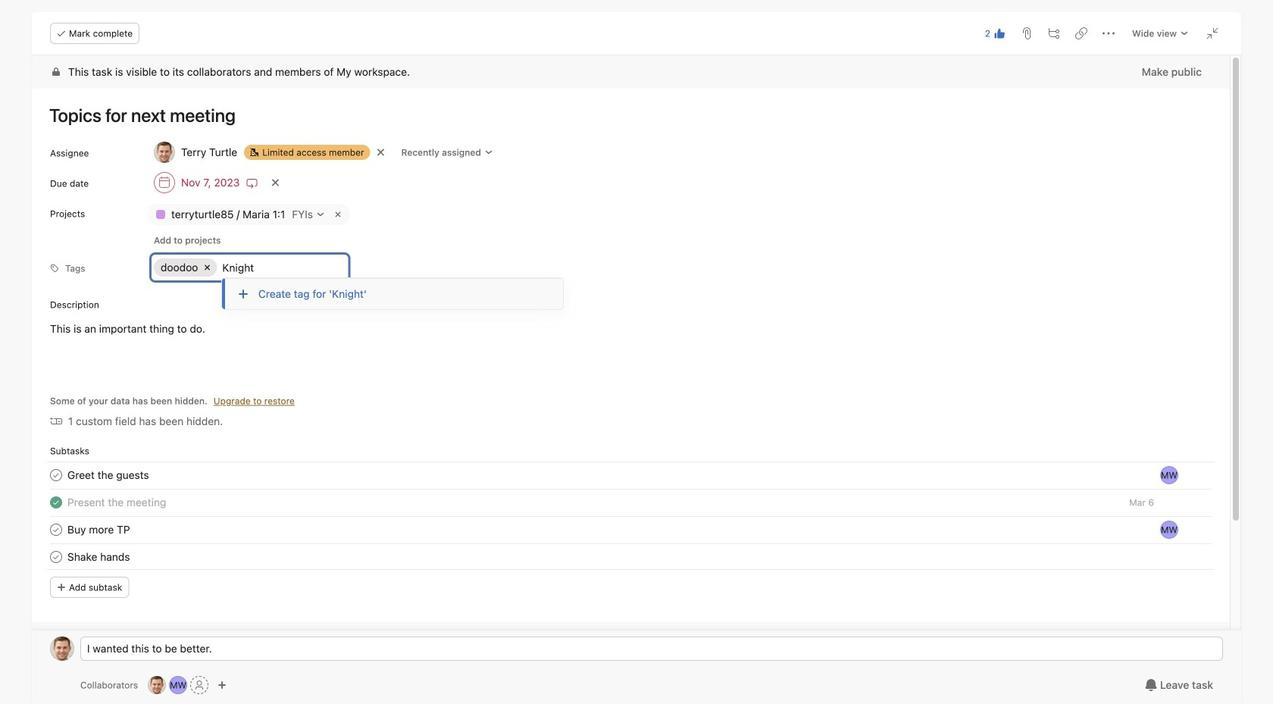 Task type: locate. For each thing, give the bounding box(es) containing it.
mark complete image
[[47, 466, 65, 484], [47, 521, 65, 539]]

None text field
[[222, 259, 341, 277]]

2 mark complete image from the top
[[47, 521, 65, 539]]

attachments: add a file to this task, topics for next meeting image
[[1021, 27, 1033, 39]]

0 vertical spatial mark complete checkbox
[[47, 466, 65, 484]]

topics for next meeting dialog
[[32, 12, 1242, 704]]

list item
[[32, 462, 1230, 489], [32, 489, 1230, 516], [32, 516, 1230, 544], [32, 544, 1230, 571]]

1 vertical spatial mark complete checkbox
[[47, 521, 65, 539]]

cell inside main content
[[154, 259, 217, 277]]

row inside main content
[[152, 255, 348, 280]]

mark complete checkbox for third list item
[[47, 521, 65, 539]]

1 mark complete image from the top
[[47, 466, 65, 484]]

add or remove collaborators image
[[148, 676, 166, 694], [218, 681, 227, 690]]

mark complete checkbox up mark complete image
[[47, 521, 65, 539]]

add or remove collaborators image left add or remove collaborators icon
[[148, 676, 166, 694]]

3 mark complete checkbox from the top
[[47, 548, 65, 566]]

mark complete checkbox up completed "checkbox"
[[47, 466, 65, 484]]

2 mark complete checkbox from the top
[[47, 521, 65, 539]]

1 horizontal spatial add or remove collaborators image
[[218, 681, 227, 690]]

cell
[[154, 259, 217, 277]]

1 vertical spatial mark complete image
[[47, 521, 65, 539]]

add subtask image
[[1048, 27, 1061, 39]]

add or remove collaborators image right add or remove collaborators icon
[[218, 681, 227, 690]]

Task Name text field
[[67, 494, 166, 511]]

Task Name text field
[[39, 98, 1212, 133], [67, 467, 149, 484], [67, 522, 130, 538], [67, 549, 130, 566]]

mark complete image for toggle assignee popover image
[[47, 521, 65, 539]]

open user profile image
[[50, 637, 74, 661]]

collapse task pane image
[[1207, 27, 1219, 39]]

mark complete image up mark complete image
[[47, 521, 65, 539]]

1 list item from the top
[[32, 462, 1230, 489]]

mark complete image up completed "checkbox"
[[47, 466, 65, 484]]

main content inside topics for next meeting dialog
[[32, 55, 1230, 704]]

row
[[152, 255, 348, 280]]

Mark complete checkbox
[[47, 466, 65, 484], [47, 521, 65, 539], [47, 548, 65, 566]]

add another tag image
[[358, 263, 367, 272]]

mark complete checkbox down completed image
[[47, 548, 65, 566]]

1 mark complete checkbox from the top
[[47, 466, 65, 484]]

2 vertical spatial mark complete checkbox
[[47, 548, 65, 566]]

main content
[[32, 55, 1230, 704]]

0 horizontal spatial add or remove collaborators image
[[148, 676, 166, 694]]

0 vertical spatial mark complete image
[[47, 466, 65, 484]]

2 list item from the top
[[32, 489, 1230, 516]]

copy task link image
[[1076, 27, 1088, 39]]



Task type: describe. For each thing, give the bounding box(es) containing it.
clear due date image
[[271, 178, 280, 187]]

mark complete checkbox for fourth list item
[[47, 548, 65, 566]]

remove assignee image
[[376, 148, 386, 157]]

mark complete image for toggle assignee popover icon
[[47, 466, 65, 484]]

toggle assignee popover image
[[1161, 521, 1179, 539]]

completed image
[[47, 494, 65, 512]]

4 list item from the top
[[32, 544, 1230, 571]]

mark complete image
[[47, 548, 65, 566]]

2 likes. you liked this task image
[[994, 27, 1006, 39]]

more actions for this task image
[[1103, 27, 1115, 39]]

add or remove collaborators image
[[169, 676, 187, 694]]

mark complete checkbox for first list item from the top of the topics for next meeting dialog
[[47, 466, 65, 484]]

toggle assignee popover image
[[1161, 466, 1179, 484]]

Completed checkbox
[[47, 494, 65, 512]]

none text field inside topics for next meeting dialog
[[222, 259, 341, 277]]

3 list item from the top
[[32, 516, 1230, 544]]

remove image
[[332, 208, 344, 221]]



Task type: vqa. For each thing, say whether or not it's contained in the screenshot.
Field title Field
no



